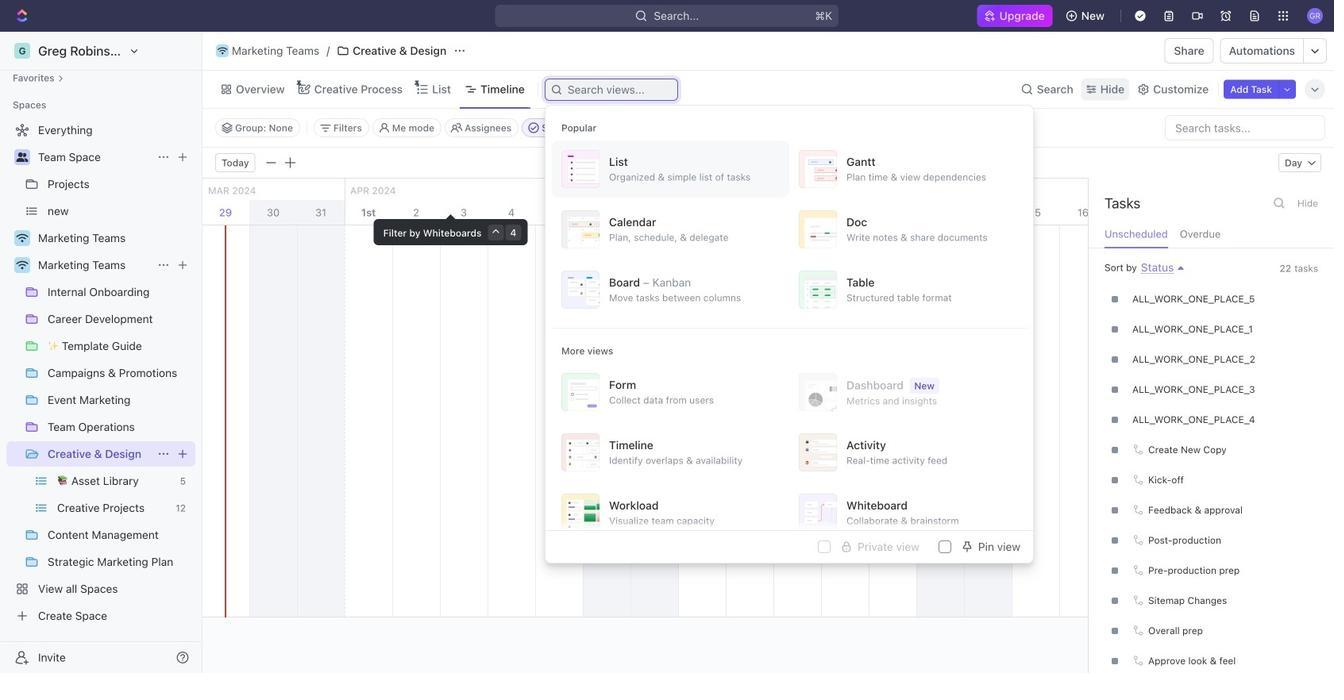 Task type: describe. For each thing, give the bounding box(es) containing it.
calendar image
[[562, 211, 600, 249]]

workload image
[[562, 494, 600, 532]]

tree inside the sidebar navigation
[[6, 118, 195, 629]]

form image
[[562, 373, 600, 412]]

Search tasks... text field
[[1166, 116, 1325, 140]]

user group image
[[16, 153, 28, 162]]

1 vertical spatial wifi image
[[16, 261, 28, 270]]

whiteboard image
[[799, 494, 837, 532]]

sidebar navigation
[[0, 32, 203, 674]]

1 horizontal spatial wifi image
[[218, 47, 227, 55]]



Task type: locate. For each thing, give the bounding box(es) containing it.
table image
[[799, 271, 837, 309]]

0 horizontal spatial wifi image
[[16, 261, 28, 270]]

board image
[[562, 271, 600, 309]]

None checkbox
[[818, 541, 831, 554], [939, 541, 952, 554], [818, 541, 831, 554], [939, 541, 952, 554]]

0 vertical spatial wifi image
[[218, 47, 227, 55]]

Search views... text field
[[568, 83, 672, 96]]

list image
[[562, 150, 600, 188]]

wifi image
[[218, 47, 227, 55], [16, 261, 28, 270]]

activity image
[[799, 434, 837, 472]]

gantt image
[[799, 150, 837, 188]]

timeline image
[[562, 434, 600, 472]]

dashboard image
[[799, 373, 837, 412]]

doc image
[[799, 211, 837, 249]]

tree
[[6, 118, 195, 629]]



Task type: vqa. For each thing, say whether or not it's contained in the screenshot.
2nd 👨‍💻 Beauty and Joy of Computing from the bottom of the table containing Happiness
no



